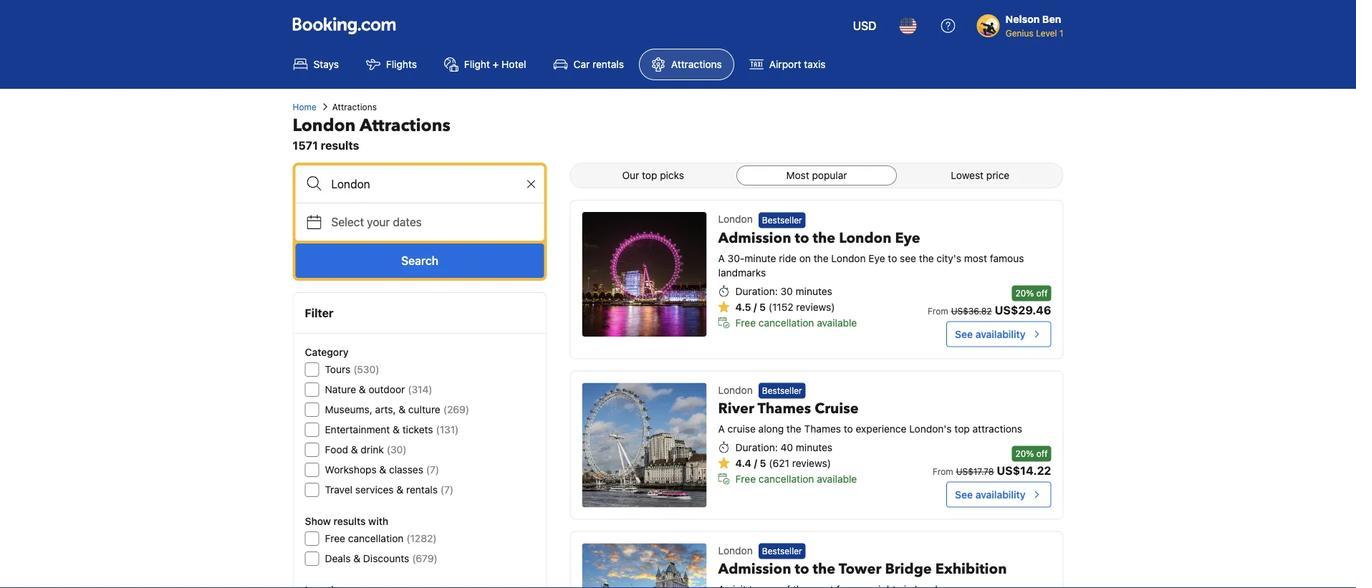 Task type: describe. For each thing, give the bounding box(es) containing it.
(1152
[[769, 301, 794, 313]]

(131)
[[436, 424, 459, 436]]

travel services & rentals (7)
[[325, 484, 454, 496]]

your account menu nelson ben genius level 1 element
[[977, 6, 1069, 39]]

5 for river
[[760, 457, 766, 469]]

4.5 / 5 (1152 reviews)
[[736, 301, 835, 313]]

admission for admission to the tower bridge exhibition
[[718, 559, 791, 579]]

most
[[964, 252, 987, 264]]

entertainment & tickets (131)
[[325, 424, 459, 436]]

hotel
[[502, 58, 526, 70]]

available for cruise
[[817, 473, 857, 485]]

stays
[[314, 58, 339, 70]]

tours
[[325, 364, 351, 375]]

ride
[[779, 252, 797, 264]]

exhibition
[[936, 559, 1007, 579]]

workshops
[[325, 464, 377, 476]]

(1282)
[[407, 533, 437, 545]]

+
[[493, 58, 499, 70]]

outdoor
[[369, 384, 405, 396]]

museums, arts, & culture (269)
[[325, 404, 469, 416]]

flights link
[[354, 49, 429, 80]]

& for outdoor
[[359, 384, 366, 396]]

2 vertical spatial cancellation
[[348, 533, 404, 545]]

usd button
[[845, 9, 885, 43]]

duration: for admission
[[736, 285, 778, 297]]

from us$36.82 us$29.46
[[928, 303, 1052, 317]]

1 vertical spatial eye
[[869, 252, 885, 264]]

3 bestseller from the top
[[762, 546, 802, 557]]

experience
[[856, 423, 907, 435]]

lowest price
[[951, 169, 1010, 181]]

drink
[[361, 444, 384, 456]]

results inside london attractions 1571 results
[[321, 139, 359, 152]]

usd
[[853, 19, 877, 33]]

attractions inside attractions link
[[671, 58, 722, 70]]

tours (530)
[[325, 364, 379, 375]]

attractions link
[[639, 49, 734, 80]]

tower
[[839, 559, 882, 579]]

see for admission to the london eye
[[955, 328, 973, 340]]

free for river
[[736, 473, 756, 485]]

taxis
[[804, 58, 826, 70]]

attractions
[[973, 423, 1023, 435]]

arts,
[[375, 404, 396, 416]]

workshops & classes (7)
[[325, 464, 439, 476]]

free cancellation available for thames
[[736, 473, 857, 485]]

4.4
[[736, 457, 752, 469]]

to inside 'river thames cruise a cruise along the thames to experience london's top attractions'
[[844, 423, 853, 435]]

the right see
[[919, 252, 934, 264]]

the down popular
[[813, 228, 836, 248]]

food & drink (30)
[[325, 444, 407, 456]]

from for river thames cruise
[[933, 467, 954, 477]]

admission to the london eye image
[[582, 212, 707, 337]]

the right on
[[814, 252, 829, 264]]

duration: 40 minutes
[[736, 442, 833, 453]]

see availability for admission to the london eye
[[955, 328, 1026, 340]]

minutes for cruise
[[796, 442, 833, 453]]

5 for admission
[[760, 301, 766, 313]]

us$17.78
[[956, 467, 994, 477]]

search
[[401, 254, 439, 268]]

dates
[[393, 215, 422, 229]]

(314)
[[408, 384, 432, 396]]

1 vertical spatial (7)
[[441, 484, 454, 496]]

0 horizontal spatial rentals
[[406, 484, 438, 496]]

tickets
[[403, 424, 433, 436]]

(621
[[769, 457, 790, 469]]

booking.com image
[[293, 17, 396, 34]]

on
[[800, 252, 811, 264]]

duration: 30 minutes
[[736, 285, 833, 297]]

admission to the tower bridge exhibition image
[[582, 543, 707, 588]]

4.4 / 5 (621 reviews)
[[736, 457, 831, 469]]

airport taxis link
[[737, 49, 838, 80]]

20% for admission to the london eye
[[1016, 288, 1034, 298]]

city's
[[937, 252, 962, 264]]

bestseller for thames
[[762, 386, 802, 396]]

see availability for river thames cruise
[[955, 489, 1026, 500]]

with
[[368, 516, 389, 527]]

0 vertical spatial top
[[642, 169, 657, 181]]

off for river thames cruise
[[1037, 449, 1048, 459]]

flight + hotel link
[[432, 49, 539, 80]]

0 vertical spatial thames
[[758, 399, 811, 419]]

london attractions 1571 results
[[293, 114, 451, 152]]

minutes for the
[[796, 285, 833, 297]]

famous
[[990, 252, 1024, 264]]

admission for admission to the london eye a 30-minute ride on the london eye to see the city's most famous landmarks
[[718, 228, 791, 248]]

to up on
[[795, 228, 809, 248]]

free for admission
[[736, 317, 756, 328]]

classes
[[389, 464, 423, 476]]

see
[[900, 252, 916, 264]]

genius
[[1006, 28, 1034, 38]]

admission to the london eye a 30-minute ride on the london eye to see the city's most famous landmarks
[[718, 228, 1024, 278]]

20% off for admission to the london eye
[[1016, 288, 1048, 298]]

& for classes
[[379, 464, 386, 476]]

car rentals link
[[541, 49, 636, 80]]

along
[[759, 423, 784, 435]]

services
[[355, 484, 394, 496]]

reviews) for cruise
[[792, 457, 831, 469]]

see for river thames cruise
[[955, 489, 973, 500]]

30-
[[728, 252, 745, 264]]

home link
[[293, 100, 317, 113]]

1 vertical spatial results
[[334, 516, 366, 527]]

availability for admission to the london eye
[[976, 328, 1026, 340]]

select your dates
[[331, 215, 422, 229]]

(30)
[[387, 444, 407, 456]]

most popular
[[786, 169, 847, 181]]

river
[[718, 399, 755, 419]]

food
[[325, 444, 348, 456]]



Task type: locate. For each thing, give the bounding box(es) containing it.
2 / from the top
[[754, 457, 757, 469]]

london's
[[910, 423, 952, 435]]

2 see from the top
[[955, 489, 973, 500]]

cancellation down 4.5 / 5 (1152 reviews)
[[759, 317, 814, 328]]

most
[[786, 169, 810, 181]]

attractions
[[671, 58, 722, 70], [332, 102, 377, 112], [360, 114, 451, 137]]

2 admission from the top
[[718, 559, 791, 579]]

1 a from the top
[[718, 252, 725, 264]]

2 a from the top
[[718, 423, 725, 435]]

eye
[[895, 228, 921, 248], [869, 252, 885, 264]]

(7)
[[426, 464, 439, 476], [441, 484, 454, 496]]

to left tower
[[795, 559, 809, 579]]

1 vertical spatial 20%
[[1016, 449, 1034, 459]]

0 vertical spatial duration:
[[736, 285, 778, 297]]

1 bestseller from the top
[[762, 215, 802, 225]]

1 vertical spatial see availability
[[955, 489, 1026, 500]]

0 vertical spatial /
[[754, 301, 757, 313]]

your
[[367, 215, 390, 229]]

nature & outdoor (314)
[[325, 384, 432, 396]]

off up us$14.22
[[1037, 449, 1048, 459]]

0 vertical spatial cancellation
[[759, 317, 814, 328]]

free down 4.4
[[736, 473, 756, 485]]

/ for admission
[[754, 301, 757, 313]]

0 vertical spatial see
[[955, 328, 973, 340]]

0 vertical spatial minutes
[[796, 285, 833, 297]]

5 left (1152
[[760, 301, 766, 313]]

0 vertical spatial off
[[1037, 288, 1048, 298]]

price
[[987, 169, 1010, 181]]

1 vertical spatial available
[[817, 473, 857, 485]]

deals & discounts (679)
[[325, 553, 438, 565]]

river thames cruise image
[[582, 383, 707, 508]]

to down cruise
[[844, 423, 853, 435]]

20% off for river thames cruise
[[1016, 449, 1048, 459]]

flights
[[386, 58, 417, 70]]

0 vertical spatial eye
[[895, 228, 921, 248]]

20% off up us$29.46
[[1016, 288, 1048, 298]]

& down classes
[[397, 484, 404, 496]]

0 vertical spatial free
[[736, 317, 756, 328]]

show
[[305, 516, 331, 527]]

/ right 4.4
[[754, 457, 757, 469]]

& for discounts
[[353, 553, 361, 565]]

1 vertical spatial duration:
[[736, 442, 778, 453]]

1 vertical spatial off
[[1037, 449, 1048, 459]]

minutes right 30
[[796, 285, 833, 297]]

us$14.22
[[997, 463, 1052, 477]]

2 off from the top
[[1037, 449, 1048, 459]]

(7) right classes
[[426, 464, 439, 476]]

1 vertical spatial from
[[933, 467, 954, 477]]

(269)
[[443, 404, 469, 416]]

& up 'travel services & rentals (7)'
[[379, 464, 386, 476]]

duration: up 4.5
[[736, 285, 778, 297]]

1 vertical spatial free cancellation available
[[736, 473, 857, 485]]

minutes right 40
[[796, 442, 833, 453]]

free cancellation (1282)
[[325, 533, 437, 545]]

car rentals
[[574, 58, 624, 70]]

reviews) right (1152
[[796, 301, 835, 313]]

availability for river thames cruise
[[976, 489, 1026, 500]]

top inside 'river thames cruise a cruise along the thames to experience london's top attractions'
[[955, 423, 970, 435]]

1 horizontal spatial top
[[955, 423, 970, 435]]

& right arts,
[[399, 404, 406, 416]]

/
[[754, 301, 757, 313], [754, 457, 757, 469]]

rentals down classes
[[406, 484, 438, 496]]

a inside admission to the london eye a 30-minute ride on the london eye to see the city's most famous landmarks
[[718, 252, 725, 264]]

top right 'london's'
[[955, 423, 970, 435]]

1 vertical spatial bestseller
[[762, 386, 802, 396]]

40
[[781, 442, 793, 453]]

rentals right car
[[593, 58, 624, 70]]

select
[[331, 215, 364, 229]]

2 vertical spatial attractions
[[360, 114, 451, 137]]

0 vertical spatial 5
[[760, 301, 766, 313]]

duration: up 4.4
[[736, 442, 778, 453]]

availability down from us$17.78 us$14.22 on the right bottom of page
[[976, 489, 1026, 500]]

rentals
[[593, 58, 624, 70], [406, 484, 438, 496]]

reviews) for the
[[796, 301, 835, 313]]

stays link
[[281, 49, 351, 80]]

1 vertical spatial /
[[754, 457, 757, 469]]

cancellation
[[759, 317, 814, 328], [759, 473, 814, 485], [348, 533, 404, 545]]

1 vertical spatial a
[[718, 423, 725, 435]]

search button
[[296, 244, 544, 278]]

from for admission to the london eye
[[928, 306, 949, 316]]

5 left (621
[[760, 457, 766, 469]]

us$29.46
[[995, 303, 1052, 317]]

20% for river thames cruise
[[1016, 449, 1034, 459]]

/ for river
[[754, 457, 757, 469]]

1 horizontal spatial eye
[[895, 228, 921, 248]]

1 vertical spatial see
[[955, 489, 973, 500]]

flight + hotel
[[464, 58, 526, 70]]

1 see from the top
[[955, 328, 973, 340]]

& up (30)
[[393, 424, 400, 436]]

2 see availability from the top
[[955, 489, 1026, 500]]

1 free cancellation available from the top
[[736, 317, 857, 328]]

free cancellation available down 4.5 / 5 (1152 reviews)
[[736, 317, 857, 328]]

2 duration: from the top
[[736, 442, 778, 453]]

1 duration: from the top
[[736, 285, 778, 297]]

results right 1571
[[321, 139, 359, 152]]

airport
[[769, 58, 801, 70]]

bestseller for to
[[762, 215, 802, 225]]

1 horizontal spatial rentals
[[593, 58, 624, 70]]

& for tickets
[[393, 424, 400, 436]]

1 vertical spatial rentals
[[406, 484, 438, 496]]

1 available from the top
[[817, 317, 857, 328]]

0 vertical spatial rentals
[[593, 58, 624, 70]]

home
[[293, 102, 317, 112]]

level
[[1036, 28, 1057, 38]]

our top picks
[[622, 169, 684, 181]]

20% off up us$14.22
[[1016, 449, 1048, 459]]

cancellation down the 4.4 / 5 (621 reviews)
[[759, 473, 814, 485]]

the
[[813, 228, 836, 248], [814, 252, 829, 264], [919, 252, 934, 264], [787, 423, 802, 435], [813, 559, 836, 579]]

admission inside admission to the london eye a 30-minute ride on the london eye to see the city's most famous landmarks
[[718, 228, 791, 248]]

see availability
[[955, 328, 1026, 340], [955, 489, 1026, 500]]

0 horizontal spatial eye
[[869, 252, 885, 264]]

the inside 'river thames cruise a cruise along the thames to experience london's top attractions'
[[787, 423, 802, 435]]

1 horizontal spatial (7)
[[441, 484, 454, 496]]

0 vertical spatial bestseller
[[762, 215, 802, 225]]

from left the us$36.82
[[928, 306, 949, 316]]

flight
[[464, 58, 490, 70]]

/ right 4.5
[[754, 301, 757, 313]]

see down the us$36.82
[[955, 328, 973, 340]]

from inside from us$36.82 us$29.46
[[928, 306, 949, 316]]

from inside from us$17.78 us$14.22
[[933, 467, 954, 477]]

1 vertical spatial 5
[[760, 457, 766, 469]]

thames
[[758, 399, 811, 419], [804, 423, 841, 435]]

cancellation down with
[[348, 533, 404, 545]]

river thames cruise a cruise along the thames to experience london's top attractions
[[718, 399, 1023, 435]]

ben
[[1043, 13, 1062, 25]]

lowest
[[951, 169, 984, 181]]

cruise
[[728, 423, 756, 435]]

top
[[642, 169, 657, 181], [955, 423, 970, 435]]

nature
[[325, 384, 356, 396]]

& down "(530)"
[[359, 384, 366, 396]]

0 vertical spatial attractions
[[671, 58, 722, 70]]

0 vertical spatial results
[[321, 139, 359, 152]]

1 minutes from the top
[[796, 285, 833, 297]]

20% up us$29.46
[[1016, 288, 1034, 298]]

1 vertical spatial admission
[[718, 559, 791, 579]]

duration: for river
[[736, 442, 778, 453]]

off for admission to the london eye
[[1037, 288, 1048, 298]]

(530)
[[353, 364, 379, 375]]

2 bestseller from the top
[[762, 386, 802, 396]]

london inside london attractions 1571 results
[[293, 114, 356, 137]]

free up deals
[[325, 533, 345, 545]]

results left with
[[334, 516, 366, 527]]

1 vertical spatial thames
[[804, 423, 841, 435]]

0 vertical spatial 20%
[[1016, 288, 1034, 298]]

1 vertical spatial attractions
[[332, 102, 377, 112]]

& for drink
[[351, 444, 358, 456]]

see availability down from us$17.78 us$14.22 on the right bottom of page
[[955, 489, 1026, 500]]

a left cruise
[[718, 423, 725, 435]]

1 20% from the top
[[1016, 288, 1034, 298]]

from
[[928, 306, 949, 316], [933, 467, 954, 477]]

0 vertical spatial admission
[[718, 228, 791, 248]]

0 vertical spatial 20% off
[[1016, 288, 1048, 298]]

1571
[[293, 139, 318, 152]]

category
[[305, 346, 349, 358]]

1 vertical spatial free
[[736, 473, 756, 485]]

2 free cancellation available from the top
[[736, 473, 857, 485]]

entertainment
[[325, 424, 390, 436]]

20%
[[1016, 288, 1034, 298], [1016, 449, 1034, 459]]

thames up along
[[758, 399, 811, 419]]

free cancellation available down the 4.4 / 5 (621 reviews)
[[736, 473, 857, 485]]

& right deals
[[353, 553, 361, 565]]

museums,
[[325, 404, 373, 416]]

travel
[[325, 484, 353, 496]]

Where are you going? search field
[[296, 166, 544, 203]]

2 20% off from the top
[[1016, 449, 1048, 459]]

0 vertical spatial a
[[718, 252, 725, 264]]

2 available from the top
[[817, 473, 857, 485]]

30
[[781, 285, 793, 297]]

reviews) down 40
[[792, 457, 831, 469]]

admission to the tower bridge exhibition
[[718, 559, 1007, 579]]

from left 'us$17.78'
[[933, 467, 954, 477]]

1 vertical spatial cancellation
[[759, 473, 814, 485]]

0 vertical spatial availability
[[976, 328, 1026, 340]]

picks
[[660, 169, 684, 181]]

1 see availability from the top
[[955, 328, 1026, 340]]

cruise
[[815, 399, 859, 419]]

1 admission from the top
[[718, 228, 791, 248]]

free
[[736, 317, 756, 328], [736, 473, 756, 485], [325, 533, 345, 545]]

1 vertical spatial reviews)
[[792, 457, 831, 469]]

1 vertical spatial minutes
[[796, 442, 833, 453]]

2 minutes from the top
[[796, 442, 833, 453]]

bestseller
[[762, 215, 802, 225], [762, 386, 802, 396], [762, 546, 802, 557]]

(7) down (131) at the bottom left
[[441, 484, 454, 496]]

eye up see
[[895, 228, 921, 248]]

1 vertical spatial top
[[955, 423, 970, 435]]

off
[[1037, 288, 1048, 298], [1037, 449, 1048, 459]]

eye left see
[[869, 252, 885, 264]]

free cancellation available
[[736, 317, 857, 328], [736, 473, 857, 485]]

to left see
[[888, 252, 897, 264]]

2 availability from the top
[[976, 489, 1026, 500]]

us$36.82
[[951, 306, 992, 316]]

0 vertical spatial from
[[928, 306, 949, 316]]

4.5
[[736, 301, 751, 313]]

available for the
[[817, 317, 857, 328]]

0 horizontal spatial top
[[642, 169, 657, 181]]

20% up us$14.22
[[1016, 449, 1034, 459]]

1 vertical spatial availability
[[976, 489, 1026, 500]]

a inside 'river thames cruise a cruise along the thames to experience london's top attractions'
[[718, 423, 725, 435]]

1 20% off from the top
[[1016, 288, 1048, 298]]

(679)
[[412, 553, 438, 565]]

2 20% from the top
[[1016, 449, 1034, 459]]

thames down cruise
[[804, 423, 841, 435]]

1 availability from the top
[[976, 328, 1026, 340]]

availability
[[976, 328, 1026, 340], [976, 489, 1026, 500]]

available down 4.5 / 5 (1152 reviews)
[[817, 317, 857, 328]]

show results with
[[305, 516, 389, 527]]

top right our
[[642, 169, 657, 181]]

cancellation for thames
[[759, 473, 814, 485]]

the up 40
[[787, 423, 802, 435]]

1 / from the top
[[754, 301, 757, 313]]

0 vertical spatial available
[[817, 317, 857, 328]]

see availability down from us$36.82 us$29.46 in the bottom right of the page
[[955, 328, 1026, 340]]

see down 'us$17.78'
[[955, 489, 973, 500]]

minute
[[745, 252, 776, 264]]

& left drink
[[351, 444, 358, 456]]

discounts
[[363, 553, 409, 565]]

0 horizontal spatial (7)
[[426, 464, 439, 476]]

airport taxis
[[769, 58, 826, 70]]

0 vertical spatial see availability
[[955, 328, 1026, 340]]

attractions inside london attractions 1571 results
[[360, 114, 451, 137]]

london
[[293, 114, 356, 137], [718, 213, 753, 225], [839, 228, 892, 248], [832, 252, 866, 264], [718, 384, 753, 396], [718, 544, 753, 556]]

0 vertical spatial reviews)
[[796, 301, 835, 313]]

culture
[[408, 404, 441, 416]]

0 vertical spatial free cancellation available
[[736, 317, 857, 328]]

1 vertical spatial 20% off
[[1016, 449, 1048, 459]]

1 off from the top
[[1037, 288, 1048, 298]]

availability down from us$36.82 us$29.46 in the bottom right of the page
[[976, 328, 1026, 340]]

free cancellation available for to
[[736, 317, 857, 328]]

5
[[760, 301, 766, 313], [760, 457, 766, 469]]

0 vertical spatial (7)
[[426, 464, 439, 476]]

car
[[574, 58, 590, 70]]

free down 4.5
[[736, 317, 756, 328]]

available down the 4.4 / 5 (621 reviews)
[[817, 473, 857, 485]]

off up us$29.46
[[1037, 288, 1048, 298]]

landmarks
[[718, 266, 766, 278]]

2 vertical spatial free
[[325, 533, 345, 545]]

a left 30-
[[718, 252, 725, 264]]

nelson ben genius level 1
[[1006, 13, 1064, 38]]

cancellation for to
[[759, 317, 814, 328]]

from us$17.78 us$14.22
[[933, 463, 1052, 477]]

2 vertical spatial bestseller
[[762, 546, 802, 557]]

the left tower
[[813, 559, 836, 579]]



Task type: vqa. For each thing, say whether or not it's contained in the screenshot.


